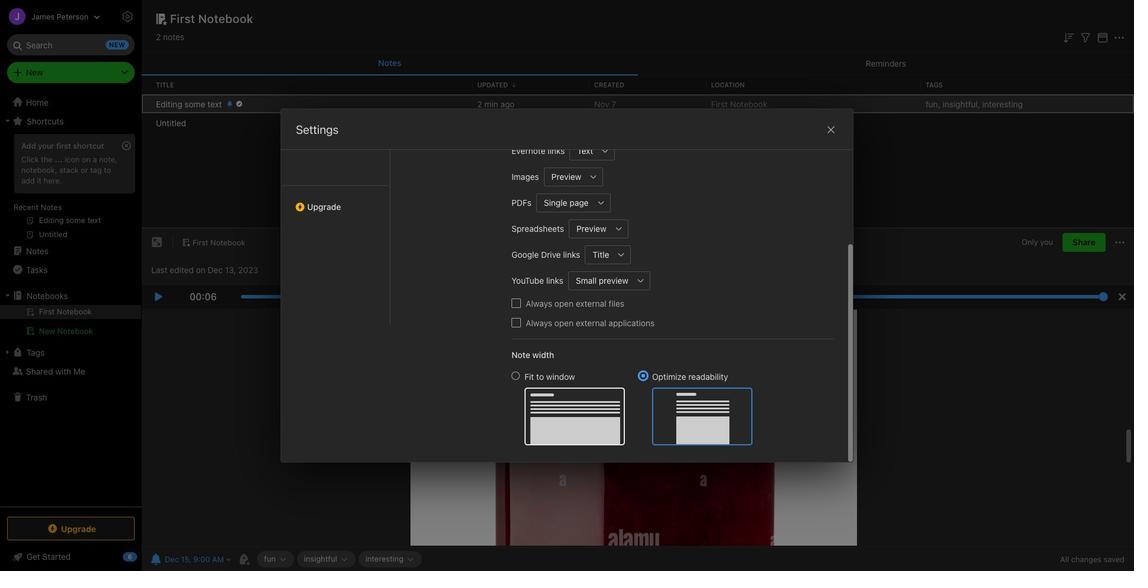 Task type: vqa. For each thing, say whether or not it's contained in the screenshot.
left Settings
yes



Task type: locate. For each thing, give the bounding box(es) containing it.
new for new
[[26, 67, 43, 77]]

tab list containing notes
[[142, 52, 1134, 76]]

location
[[711, 81, 745, 88]]

0 vertical spatial first
[[170, 12, 195, 25]]

first up notes
[[170, 12, 195, 25]]

2 open from the top
[[555, 318, 574, 328]]

1 vertical spatial open
[[555, 318, 574, 328]]

tasks
[[26, 265, 48, 275]]

tree
[[0, 93, 142, 507]]

settings image
[[121, 9, 135, 24]]

preview button up single page button
[[544, 167, 584, 186]]

external
[[576, 299, 606, 309], [576, 318, 606, 328]]

always for always open external applications
[[526, 318, 552, 328]]

1 vertical spatial title
[[593, 250, 609, 260]]

Always open external applications checkbox
[[512, 318, 521, 328]]

7
[[612, 99, 616, 109]]

open
[[555, 299, 574, 309], [555, 318, 574, 328]]

title
[[156, 81, 174, 88], [593, 250, 609, 260]]

preview button up title button
[[569, 219, 609, 238]]

2 vertical spatial first
[[193, 238, 208, 247]]

1 vertical spatial new
[[39, 327, 55, 336]]

interesting
[[982, 99, 1023, 109], [366, 555, 404, 564]]

text button
[[570, 141, 596, 160]]

2 left notes
[[156, 32, 161, 42]]

0 vertical spatial settings
[[149, 11, 179, 21]]

tags up fun, at the right top of the page
[[926, 81, 943, 88]]

0 horizontal spatial settings
[[149, 11, 179, 21]]

title up 'editing'
[[156, 81, 174, 88]]

tasks button
[[0, 261, 141, 279]]

tree containing home
[[0, 93, 142, 507]]

0 vertical spatial links
[[548, 146, 565, 156]]

trash link
[[0, 388, 141, 407]]

1 vertical spatial always
[[526, 318, 552, 328]]

row group
[[142, 95, 1134, 132]]

only
[[1022, 238, 1038, 247]]

option group
[[512, 371, 753, 446]]

Optimize readability radio
[[639, 372, 647, 380]]

always right always open external files checkbox
[[526, 299, 552, 309]]

recent notes
[[14, 203, 62, 212]]

1 horizontal spatial title
[[593, 250, 609, 260]]

Choose default view option for PDFs field
[[536, 193, 611, 212]]

1 vertical spatial preview
[[577, 224, 607, 234]]

settings tooltip
[[131, 5, 189, 28]]

preview for spreadsheets
[[577, 224, 607, 234]]

home
[[26, 97, 49, 107]]

0 vertical spatial new
[[26, 67, 43, 77]]

2 vertical spatial first notebook
[[193, 238, 245, 247]]

1 vertical spatial 2
[[477, 99, 482, 109]]

1 vertical spatial to
[[536, 372, 544, 382]]

first notebook
[[170, 12, 253, 25], [711, 99, 768, 109], [193, 238, 245, 247]]

notes
[[378, 58, 401, 68], [41, 203, 62, 212], [26, 246, 49, 256]]

0 vertical spatial on
[[82, 155, 91, 164]]

preview
[[599, 276, 629, 286]]

first up last edited on dec 13, 2023
[[193, 238, 208, 247]]

first notebook up dec
[[193, 238, 245, 247]]

1 horizontal spatial to
[[536, 372, 544, 382]]

recent
[[14, 203, 39, 212]]

1 horizontal spatial settings
[[296, 123, 339, 136]]

notes inside button
[[378, 58, 401, 68]]

Choose default view option for Images field
[[544, 167, 603, 186]]

None search field
[[15, 34, 126, 56]]

title inside button
[[593, 250, 609, 260]]

settings
[[149, 11, 179, 21], [296, 123, 339, 136]]

notebook inside row group
[[730, 99, 768, 109]]

0 horizontal spatial title
[[156, 81, 174, 88]]

Choose default view option for Spreadsheets field
[[569, 219, 628, 238]]

new notebook button
[[0, 324, 141, 339]]

trash
[[26, 393, 47, 403]]

ago
[[501, 99, 515, 109]]

interesting right insightful,
[[982, 99, 1023, 109]]

fit to window
[[525, 372, 575, 382]]

close image
[[824, 123, 838, 137]]

upgrade button
[[281, 186, 390, 217], [7, 518, 135, 541]]

note
[[512, 350, 530, 360]]

reminders
[[866, 58, 906, 68]]

always
[[526, 299, 552, 309], [526, 318, 552, 328]]

1 vertical spatial on
[[196, 265, 206, 275]]

1 vertical spatial settings
[[296, 123, 339, 136]]

2 vertical spatial links
[[546, 276, 563, 286]]

preview up single page
[[552, 172, 582, 182]]

here.
[[44, 176, 62, 185]]

cell
[[0, 305, 141, 320]]

notebook inside 'button'
[[57, 327, 93, 336]]

to right fit
[[536, 372, 544, 382]]

0 vertical spatial tags
[[926, 81, 943, 88]]

0 vertical spatial notes
[[378, 58, 401, 68]]

1 vertical spatial external
[[576, 318, 606, 328]]

2 left 'min'
[[477, 99, 482, 109]]

tab list
[[405, 26, 502, 327], [142, 52, 1134, 76]]

0 horizontal spatial tags
[[27, 348, 45, 358]]

1 vertical spatial links
[[563, 250, 580, 260]]

1 horizontal spatial upgrade
[[307, 202, 341, 212]]

1 vertical spatial first notebook
[[711, 99, 768, 109]]

share
[[1073, 238, 1096, 248]]

0 vertical spatial upgrade button
[[281, 186, 390, 217]]

first inside row group
[[711, 99, 728, 109]]

on
[[82, 155, 91, 164], [196, 265, 206, 275]]

0 horizontal spatial to
[[104, 165, 111, 175]]

links down drive
[[546, 276, 563, 286]]

optimize readability
[[652, 372, 728, 382]]

shortcuts
[[27, 116, 64, 126]]

note window element
[[142, 229, 1134, 572]]

2 notes
[[156, 32, 184, 42]]

evernote
[[512, 146, 545, 156]]

first down location
[[711, 99, 728, 109]]

0 horizontal spatial interesting
[[366, 555, 404, 564]]

cell inside tree
[[0, 305, 141, 320]]

0 vertical spatial to
[[104, 165, 111, 175]]

0 horizontal spatial 2
[[156, 32, 161, 42]]

notebooks link
[[0, 287, 141, 305]]

click
[[21, 155, 39, 164]]

preview up title button
[[577, 224, 607, 234]]

0 vertical spatial preview button
[[544, 167, 584, 186]]

all changes saved
[[1060, 555, 1125, 565]]

external up always open external applications on the bottom of page
[[576, 299, 606, 309]]

0 vertical spatial preview
[[552, 172, 582, 182]]

1 vertical spatial notes
[[41, 203, 62, 212]]

interesting right insightful button
[[366, 555, 404, 564]]

0 horizontal spatial upgrade button
[[7, 518, 135, 541]]

0 horizontal spatial on
[[82, 155, 91, 164]]

0 vertical spatial first notebook
[[170, 12, 253, 25]]

open for always open external applications
[[555, 318, 574, 328]]

settings inside tooltip
[[149, 11, 179, 21]]

new inside 'button'
[[39, 327, 55, 336]]

upgrade
[[307, 202, 341, 212], [61, 524, 96, 534]]

group
[[0, 131, 141, 246]]

new for new notebook
[[39, 327, 55, 336]]

google drive links
[[512, 250, 580, 260]]

icon on a note, notebook, stack or tag to add it here.
[[21, 155, 117, 185]]

0 vertical spatial open
[[555, 299, 574, 309]]

0 vertical spatial external
[[576, 299, 606, 309]]

preview inside the choose default view option for images "field"
[[552, 172, 582, 182]]

first notebook up notes
[[170, 12, 253, 25]]

0 vertical spatial always
[[526, 299, 552, 309]]

home link
[[0, 93, 142, 112]]

notes button
[[142, 52, 638, 76]]

first notebook down location
[[711, 99, 768, 109]]

interesting inside button
[[366, 555, 404, 564]]

on left a
[[82, 155, 91, 164]]

new up tags button
[[39, 327, 55, 336]]

new
[[26, 67, 43, 77], [39, 327, 55, 336]]

with
[[55, 367, 71, 377]]

1 open from the top
[[555, 299, 574, 309]]

1 vertical spatial first
[[711, 99, 728, 109]]

external for applications
[[576, 318, 606, 328]]

insightful button
[[297, 552, 355, 568]]

tags
[[926, 81, 943, 88], [27, 348, 45, 358]]

1 vertical spatial tags
[[27, 348, 45, 358]]

0 horizontal spatial upgrade
[[61, 524, 96, 534]]

notebook
[[198, 12, 253, 25], [730, 99, 768, 109], [210, 238, 245, 247], [57, 327, 93, 336]]

links
[[548, 146, 565, 156], [563, 250, 580, 260], [546, 276, 563, 286]]

nov 7
[[594, 99, 616, 109]]

to down note,
[[104, 165, 111, 175]]

edited
[[170, 265, 194, 275]]

2 external from the top
[[576, 318, 606, 328]]

editing
[[156, 99, 182, 109]]

notebooks
[[27, 291, 68, 301]]

new inside popup button
[[26, 67, 43, 77]]

shared with me link
[[0, 362, 141, 381]]

small preview button
[[568, 271, 632, 290]]

open up always open external applications on the bottom of page
[[555, 299, 574, 309]]

icon
[[65, 155, 80, 164]]

1 always from the top
[[526, 299, 552, 309]]

add tag image
[[237, 553, 251, 567]]

text
[[577, 146, 593, 156]]

pdfs
[[512, 198, 532, 208]]

1 horizontal spatial on
[[196, 265, 206, 275]]

on left dec
[[196, 265, 206, 275]]

new notebook group
[[0, 305, 141, 343]]

tags up shared
[[27, 348, 45, 358]]

new up home
[[26, 67, 43, 77]]

0 vertical spatial upgrade
[[307, 202, 341, 212]]

always right always open external applications option
[[526, 318, 552, 328]]

untitled
[[156, 118, 186, 128]]

Always open external files checkbox
[[512, 299, 521, 308]]

spreadsheets
[[512, 224, 564, 234]]

youtube
[[512, 276, 544, 286]]

0 vertical spatial interesting
[[982, 99, 1023, 109]]

external down always open external files
[[576, 318, 606, 328]]

group containing add your first shortcut
[[0, 131, 141, 246]]

0 vertical spatial 2
[[156, 32, 161, 42]]

shared
[[26, 367, 53, 377]]

1 horizontal spatial 2
[[477, 99, 482, 109]]

1 vertical spatial interesting
[[366, 555, 404, 564]]

shared with me
[[26, 367, 85, 377]]

first
[[56, 141, 71, 151]]

preview inside field
[[577, 224, 607, 234]]

single page button
[[536, 193, 592, 212]]

open down always open external files
[[555, 318, 574, 328]]

preview
[[552, 172, 582, 182], [577, 224, 607, 234]]

links right drive
[[563, 250, 580, 260]]

1 horizontal spatial tags
[[926, 81, 943, 88]]

always for always open external files
[[526, 299, 552, 309]]

1 external from the top
[[576, 299, 606, 309]]

1 vertical spatial preview button
[[569, 219, 609, 238]]

2 always from the top
[[526, 318, 552, 328]]

title up small preview button on the right of page
[[593, 250, 609, 260]]

links left text button
[[548, 146, 565, 156]]



Task type: describe. For each thing, give the bounding box(es) containing it.
share button
[[1063, 233, 1106, 252]]

some
[[185, 99, 205, 109]]

expand notebooks image
[[3, 291, 12, 301]]

tags button
[[0, 343, 141, 362]]

google
[[512, 250, 539, 260]]

1 vertical spatial upgrade button
[[7, 518, 135, 541]]

links for youtube links
[[546, 276, 563, 286]]

width
[[533, 350, 554, 360]]

single page
[[544, 198, 589, 208]]

or
[[81, 165, 88, 175]]

on inside icon on a note, notebook, stack or tag to add it here.
[[82, 155, 91, 164]]

first inside button
[[193, 238, 208, 247]]

you
[[1040, 238, 1053, 247]]

links for evernote links
[[548, 146, 565, 156]]

editing some text
[[156, 99, 222, 109]]

text
[[208, 99, 222, 109]]

external for files
[[576, 299, 606, 309]]

preview button for images
[[544, 167, 584, 186]]

fun,
[[926, 99, 940, 109]]

your
[[38, 141, 54, 151]]

untitled button
[[142, 113, 1134, 132]]

updated
[[477, 81, 508, 88]]

0 vertical spatial title
[[156, 81, 174, 88]]

stack
[[59, 165, 79, 175]]

group inside tree
[[0, 131, 141, 246]]

small
[[576, 276, 597, 286]]

note,
[[99, 155, 117, 164]]

preview button for spreadsheets
[[569, 219, 609, 238]]

13,
[[225, 265, 236, 275]]

option group containing fit to window
[[512, 371, 753, 446]]

1 horizontal spatial upgrade button
[[281, 186, 390, 217]]

first notebook button
[[178, 235, 249, 251]]

notebook inside button
[[210, 238, 245, 247]]

first notebook inside row group
[[711, 99, 768, 109]]

notes
[[163, 32, 184, 42]]

2 vertical spatial notes
[[26, 246, 49, 256]]

single
[[544, 198, 567, 208]]

only you
[[1022, 238, 1053, 247]]

first notebook inside button
[[193, 238, 245, 247]]

title button
[[585, 245, 612, 264]]

open for always open external files
[[555, 299, 574, 309]]

last
[[151, 265, 167, 275]]

images
[[512, 172, 539, 182]]

interesting button
[[358, 552, 422, 568]]

row group containing editing some text
[[142, 95, 1134, 132]]

1 vertical spatial upgrade
[[61, 524, 96, 534]]

new notebook
[[39, 327, 93, 336]]

expand tags image
[[3, 348, 12, 357]]

Choose default view option for Google Drive links field
[[585, 245, 631, 264]]

fun button
[[257, 552, 294, 568]]

insightful
[[304, 555, 337, 564]]

1 horizontal spatial interesting
[[982, 99, 1023, 109]]

reminders button
[[638, 52, 1134, 76]]

fun
[[264, 555, 276, 564]]

optimize
[[652, 372, 686, 382]]

notebook,
[[21, 165, 57, 175]]

drive
[[541, 250, 561, 260]]

saved
[[1104, 555, 1125, 565]]

Fit to window radio
[[512, 372, 520, 380]]

small preview
[[576, 276, 629, 286]]

Note Editor text field
[[142, 309, 1134, 548]]

tag
[[90, 165, 102, 175]]

evernote links
[[512, 146, 565, 156]]

00:06
[[190, 292, 217, 303]]

fit
[[525, 372, 534, 382]]

Choose default view option for YouTube links field
[[568, 271, 650, 290]]

fun, insightful, interesting
[[926, 99, 1023, 109]]

always open external files
[[526, 299, 624, 309]]

expand note image
[[150, 236, 164, 250]]

tags inside tags button
[[27, 348, 45, 358]]

add
[[21, 176, 35, 185]]

min
[[484, 99, 498, 109]]

dec
[[208, 265, 223, 275]]

Choose default view option for Evernote links field
[[570, 141, 615, 160]]

it
[[37, 176, 42, 185]]

files
[[609, 299, 624, 309]]

shortcuts button
[[0, 112, 141, 131]]

shortcut
[[73, 141, 104, 151]]

last edited on dec 13, 2023
[[151, 265, 258, 275]]

2 min ago
[[477, 99, 515, 109]]

all
[[1060, 555, 1069, 565]]

on inside 'note window' element
[[196, 265, 206, 275]]

add
[[21, 141, 36, 151]]

2 for 2 min ago
[[477, 99, 482, 109]]

2 for 2 notes
[[156, 32, 161, 42]]

insightful,
[[943, 99, 980, 109]]

nov
[[594, 99, 609, 109]]

me
[[73, 367, 85, 377]]

the
[[41, 155, 53, 164]]

window
[[546, 372, 575, 382]]

applications
[[609, 318, 655, 328]]

created
[[594, 81, 624, 88]]

youtube links
[[512, 276, 563, 286]]

page
[[570, 198, 589, 208]]

new button
[[7, 62, 135, 83]]

notes inside group
[[41, 203, 62, 212]]

preview for images
[[552, 172, 582, 182]]

...
[[55, 155, 63, 164]]

to inside icon on a note, notebook, stack or tag to add it here.
[[104, 165, 111, 175]]

2023
[[238, 265, 258, 275]]

Search text field
[[15, 34, 126, 56]]



